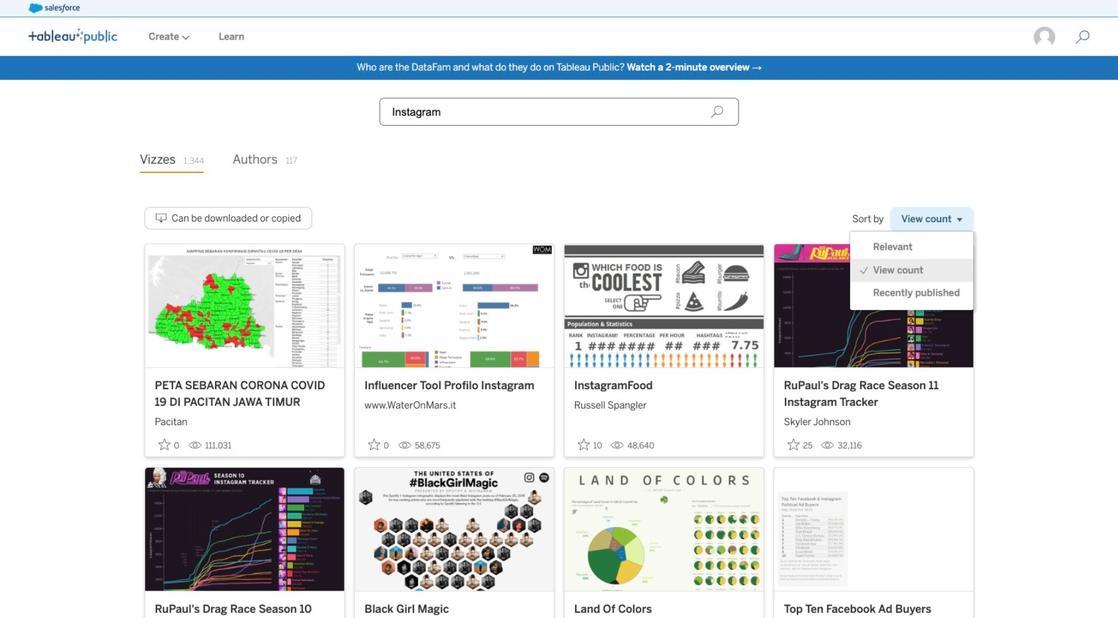 Task type: vqa. For each thing, say whether or not it's contained in the screenshot.
See All Viz of the Day element
no



Task type: locate. For each thing, give the bounding box(es) containing it.
create image
[[179, 35, 190, 40]]

Add Favorite button
[[155, 435, 184, 455], [365, 435, 393, 455], [574, 435, 606, 455], [784, 435, 816, 455]]

1 horizontal spatial add favorite image
[[788, 439, 800, 451]]

add favorite image
[[368, 439, 380, 451], [578, 439, 590, 451]]

2 add favorite image from the left
[[578, 439, 590, 451]]

2 add favorite image from the left
[[788, 439, 800, 451]]

2 add favorite button from the left
[[365, 435, 393, 455]]

0 horizontal spatial add favorite image
[[158, 439, 170, 451]]

gary.orlando image
[[1033, 26, 1056, 49]]

add favorite image
[[158, 439, 170, 451], [788, 439, 800, 451]]

1 horizontal spatial add favorite image
[[578, 439, 590, 451]]

salesforce logo image
[[29, 4, 80, 13]]

workbook thumbnail image
[[145, 244, 344, 367], [355, 244, 554, 367], [565, 244, 764, 367], [774, 244, 973, 367], [145, 468, 344, 591], [355, 468, 554, 591], [565, 468, 764, 591], [774, 468, 973, 591]]

0 horizontal spatial add favorite image
[[368, 439, 380, 451]]

1 add favorite image from the left
[[158, 439, 170, 451]]

1 add favorite image from the left
[[368, 439, 380, 451]]

1 add favorite button from the left
[[155, 435, 184, 455]]

list options menu
[[850, 236, 973, 305]]



Task type: describe. For each thing, give the bounding box(es) containing it.
search image
[[710, 105, 723, 118]]

4 add favorite button from the left
[[784, 435, 816, 455]]

go to search image
[[1061, 30, 1104, 44]]

Search input field
[[379, 98, 739, 126]]

3 add favorite button from the left
[[574, 435, 606, 455]]

logo image
[[29, 28, 117, 44]]



